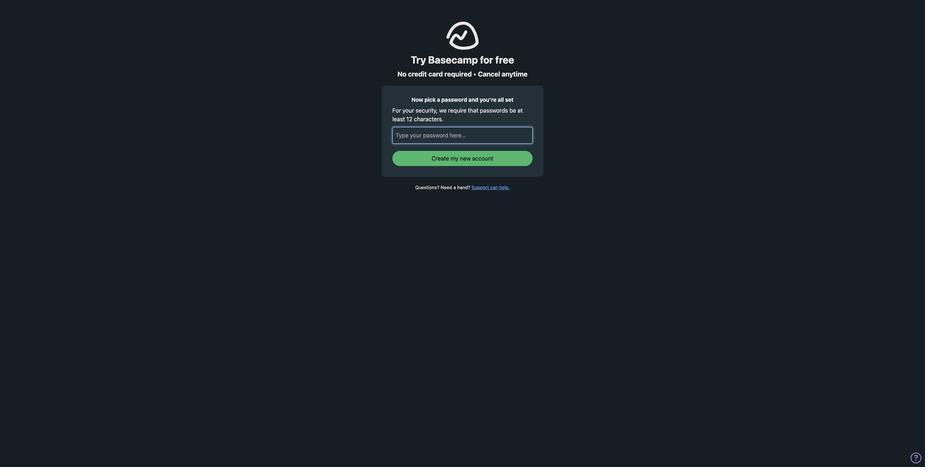 Task type: describe. For each thing, give the bounding box(es) containing it.
credit
[[408, 70, 427, 78]]

least
[[392, 116, 405, 123]]

that
[[468, 107, 478, 114]]

a for password
[[437, 96, 440, 103]]

hand?
[[457, 185, 470, 190]]

card
[[428, 70, 443, 78]]

pick
[[425, 96, 436, 103]]

try basecamp for free
[[411, 54, 514, 66]]

passwords
[[480, 107, 508, 114]]

can
[[490, 185, 498, 190]]

at
[[518, 107, 523, 114]]

set
[[505, 96, 514, 103]]

a for hand?
[[453, 185, 456, 190]]

questions?
[[415, 185, 439, 190]]

try
[[411, 54, 426, 66]]

basecamp
[[428, 54, 478, 66]]

free
[[495, 54, 514, 66]]

•
[[473, 70, 476, 78]]

require
[[448, 107, 467, 114]]

and
[[468, 96, 478, 103]]

now pick a password and you're all set
[[412, 96, 514, 103]]

12
[[406, 116, 412, 123]]

questions? need a hand? support can help.
[[415, 185, 510, 190]]

your
[[403, 107, 414, 114]]



Task type: vqa. For each thing, say whether or not it's contained in the screenshot.
"pick"
yes



Task type: locate. For each thing, give the bounding box(es) containing it.
a right pick
[[437, 96, 440, 103]]

0 vertical spatial a
[[437, 96, 440, 103]]

Type your password here… password field
[[392, 127, 533, 144]]

0 horizontal spatial a
[[437, 96, 440, 103]]

need
[[441, 185, 452, 190]]

be
[[510, 107, 516, 114]]

no
[[397, 70, 406, 78]]

all
[[498, 96, 504, 103]]

support can help. link
[[472, 185, 510, 190]]

1 horizontal spatial a
[[453, 185, 456, 190]]

security,
[[416, 107, 438, 114]]

required
[[444, 70, 472, 78]]

cancel
[[478, 70, 500, 78]]

password
[[441, 96, 467, 103]]

a
[[437, 96, 440, 103], [453, 185, 456, 190]]

characters.
[[414, 116, 443, 123]]

you're
[[480, 96, 496, 103]]

anytime
[[502, 70, 528, 78]]

a right need
[[453, 185, 456, 190]]

help.
[[499, 185, 510, 190]]

None submit
[[392, 151, 533, 166]]

for
[[392, 107, 401, 114]]

1 vertical spatial a
[[453, 185, 456, 190]]

support
[[472, 185, 489, 190]]

no credit card required • cancel anytime
[[397, 70, 528, 78]]

for
[[480, 54, 493, 66]]

for your security, we require that passwords be at least 12 characters.
[[392, 107, 523, 123]]

now
[[412, 96, 423, 103]]

we
[[439, 107, 447, 114]]



